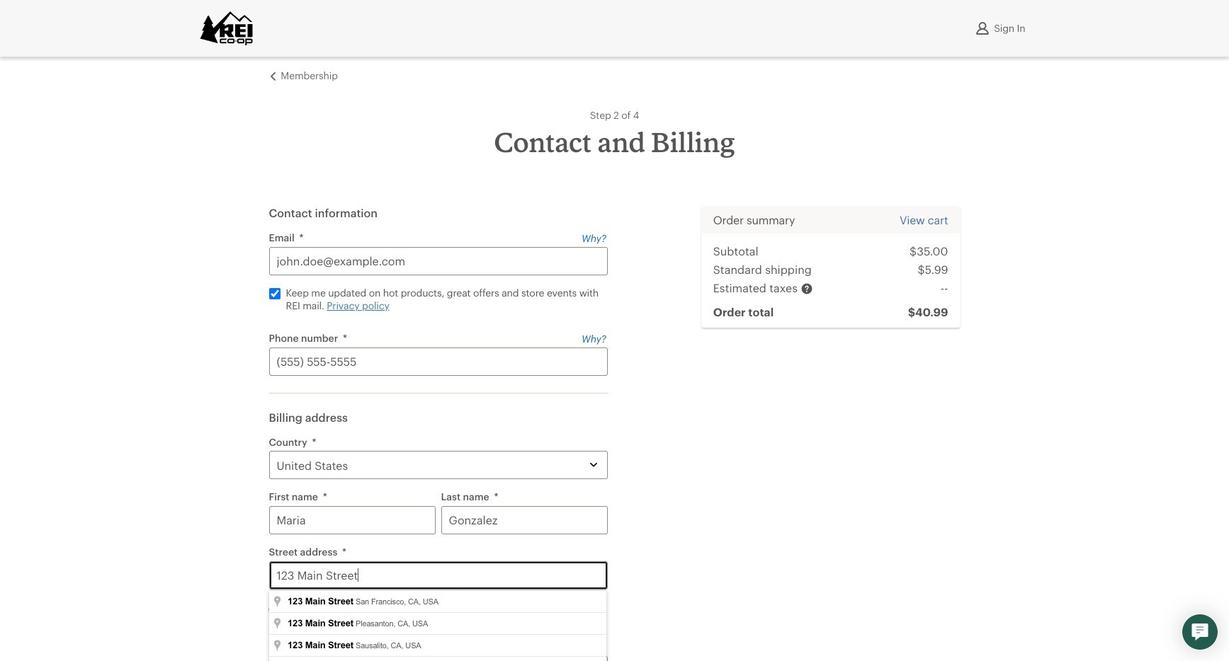 Task type: locate. For each thing, give the bounding box(es) containing it.
First name text field
[[269, 506, 435, 534]]

1 vertical spatial marker image
[[272, 618, 283, 632]]

marker image
[[272, 596, 283, 610], [272, 618, 283, 632], [272, 640, 283, 654]]

rei left arrow image
[[269, 72, 277, 81]]

0 vertical spatial marker image
[[272, 596, 283, 610]]

None checkbox
[[269, 288, 280, 299]]

Street address text field
[[269, 561, 608, 590]]

2 vertical spatial marker image
[[272, 640, 283, 654]]

contact information: email address element
[[269, 231, 608, 321]]

Last name text field
[[441, 506, 608, 534]]

banner
[[0, 0, 1229, 57]]



Task type: vqa. For each thing, say whether or not it's contained in the screenshot.
left FOR
no



Task type: describe. For each thing, give the bounding box(es) containing it.
City text field
[[269, 656, 435, 662]]

Phone number telephone field
[[269, 347, 608, 376]]

return to the rei.com homepage image
[[199, 11, 253, 45]]

1 marker image from the top
[[272, 596, 283, 610]]

2 marker image from the top
[[272, 618, 283, 632]]

live chat image
[[1192, 624, 1209, 641]]

order total element
[[880, 303, 948, 321]]

Email email field
[[269, 247, 608, 275]]

3 marker image from the top
[[272, 640, 283, 654]]

none checkbox inside the 'contact information: email address' "element"
[[269, 288, 280, 299]]



